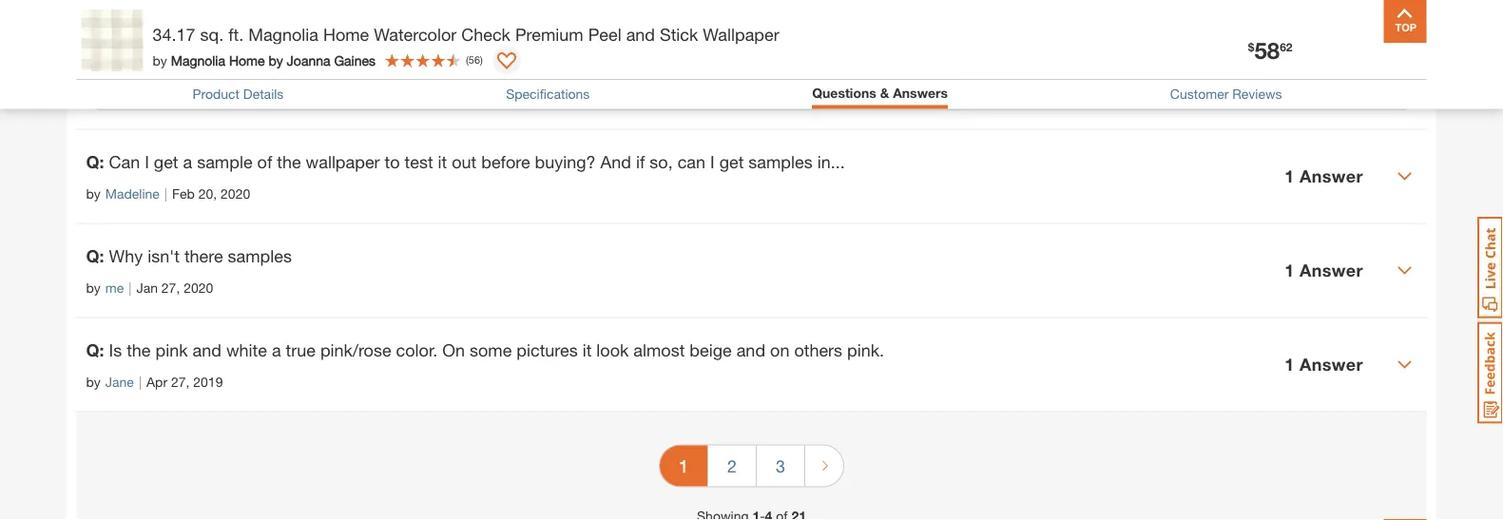 Task type: vqa. For each thing, say whether or not it's contained in the screenshot.
the top 27,
yes



Task type: describe. For each thing, give the bounding box(es) containing it.
display image
[[497, 52, 516, 71]]

by for by madeline | feb 20, 2020
[[86, 186, 101, 202]]

answers
[[893, 85, 948, 100]]

pictures
[[517, 340, 578, 360]]

ft.
[[228, 24, 244, 44]]

58
[[1255, 36, 1280, 63]]

product details
[[192, 86, 284, 102]]

62
[[1280, 40, 1293, 54]]

by for by magnolia home by joanna gaines
[[153, 52, 167, 68]]

by magnolia home by joanna gaines
[[153, 52, 376, 68]]

top button
[[1384, 0, 1427, 43]]

pink.
[[847, 340, 885, 360]]

isn't
[[148, 245, 180, 266]]

navigation containing 2
[[659, 431, 845, 506]]

1 vertical spatial home
[[229, 52, 265, 68]]

on
[[770, 340, 790, 360]]

is
[[109, 340, 122, 360]]

white
[[226, 340, 267, 360]]

| left aug
[[241, 33, 244, 49]]

reviews
[[1233, 86, 1282, 102]]

there
[[184, 245, 223, 266]]

by customer service | aug 4, 2022
[[111, 33, 321, 49]]

by for by customer service | aug 4, 2022
[[111, 33, 125, 49]]

questions & answers
[[812, 85, 948, 100]]

on
[[442, 340, 465, 360]]

2022
[[291, 33, 321, 49]]

sq.
[[200, 24, 224, 44]]

by madeline | feb 20, 2020
[[86, 186, 250, 202]]

joanna
[[287, 52, 330, 68]]

q: for q: can i get a sample of the wallpaper to test it out before buying? and if so, can i get samples in...
[[86, 151, 104, 172]]

others
[[794, 340, 843, 360]]

q: for q: is the pink and white a true pink/rose color. on some pictures it look almost beige and on others pink.
[[86, 340, 104, 360]]

feb
[[172, 186, 195, 202]]

some
[[470, 340, 512, 360]]

almost
[[634, 340, 685, 360]]

56
[[469, 54, 480, 66]]

caret image for q: can i get a sample of the wallpaper to test it out before buying? and if so, can i get samples in...
[[1398, 169, 1413, 184]]

answer for pink.
[[1300, 354, 1364, 375]]

report
[[1352, 76, 1393, 92]]

27, for there
[[162, 280, 180, 296]]

by for by jane | apr 27, 2019
[[86, 374, 101, 390]]

jane button
[[105, 372, 134, 392]]

color.
[[396, 340, 438, 360]]

0 vertical spatial magnolia
[[248, 24, 318, 44]]

1 horizontal spatial samples
[[749, 151, 813, 172]]

2020 for samples
[[184, 280, 213, 296]]

q: can i get a sample of the wallpaper to test it out before buying? and if so, can i get samples in...
[[86, 151, 845, 172]]

before
[[481, 151, 530, 172]]

out
[[452, 151, 477, 172]]

| for there
[[129, 280, 132, 296]]

feedback link image
[[1478, 321, 1504, 424]]

1 horizontal spatial customer
[[1171, 86, 1229, 102]]

to
[[385, 151, 400, 172]]

caret image
[[1398, 263, 1413, 278]]

q: for q: why isn't there samples
[[86, 245, 104, 266]]

1 for pink.
[[1285, 354, 1295, 375]]

me
[[105, 280, 124, 296]]

and
[[601, 151, 631, 172]]

&
[[880, 85, 890, 100]]

live chat image
[[1478, 217, 1504, 319]]

3 link
[[757, 446, 805, 486]]

jan
[[136, 280, 158, 296]]

1 get from the left
[[154, 151, 178, 172]]

test
[[405, 151, 433, 172]]

specifications
[[506, 86, 590, 102]]

| for pink
[[139, 374, 142, 390]]

2019
[[193, 374, 223, 390]]

in...
[[818, 151, 845, 172]]

2 answer from the top
[[1300, 260, 1364, 281]]

2 horizontal spatial and
[[737, 340, 766, 360]]

)
[[480, 54, 483, 66]]

wallpaper
[[306, 151, 380, 172]]

why
[[109, 245, 143, 266]]

1 vertical spatial it
[[583, 340, 592, 360]]

helpful?
[[121, 74, 163, 87]]

questions element
[[77, 0, 1427, 412]]



Task type: locate. For each thing, give the bounding box(es) containing it.
wallpaper
[[703, 24, 780, 44]]

$ 58 62
[[1248, 36, 1293, 63]]

1 horizontal spatial i
[[710, 151, 715, 172]]

sample
[[197, 151, 253, 172]]

3 q: from the top
[[86, 340, 104, 360]]

1 caret image from the top
[[1398, 169, 1413, 184]]

1 q: from the top
[[86, 151, 104, 172]]

by up helpful? button
[[111, 33, 125, 49]]

by left me
[[86, 280, 101, 296]]

it
[[438, 151, 447, 172], [583, 340, 592, 360]]

a left true
[[272, 340, 281, 360]]

caret image left feedback link image
[[1398, 357, 1413, 372]]

customer left reviews
[[1171, 86, 1229, 102]]

buying?
[[535, 151, 596, 172]]

customer
[[130, 33, 189, 49], [1171, 86, 1229, 102]]

can
[[678, 151, 706, 172]]

customer inside questions element
[[130, 33, 189, 49]]

look
[[597, 340, 629, 360]]

1 horizontal spatial home
[[323, 24, 369, 44]]

0 horizontal spatial the
[[127, 340, 151, 360]]

0 vertical spatial 27,
[[162, 280, 180, 296]]

1 for get
[[1285, 166, 1295, 186]]

1 horizontal spatial magnolia
[[248, 24, 318, 44]]

questions & answers button
[[812, 85, 948, 104], [812, 85, 948, 100]]

beige
[[690, 340, 732, 360]]

0 vertical spatial home
[[323, 24, 369, 44]]

the
[[277, 151, 301, 172], [127, 340, 151, 360]]

3 1 from the top
[[1285, 354, 1295, 375]]

0 vertical spatial the
[[277, 151, 301, 172]]

34.17
[[153, 24, 195, 44]]

1 horizontal spatial a
[[272, 340, 281, 360]]

| for get
[[164, 186, 167, 202]]

2 vertical spatial q:
[[86, 340, 104, 360]]

0 vertical spatial 1
[[1285, 166, 1295, 186]]

caret image
[[1398, 169, 1413, 184], [1398, 357, 1413, 372]]

0 horizontal spatial magnolia
[[171, 52, 225, 68]]

by up helpful?
[[153, 52, 167, 68]]

a
[[183, 151, 192, 172], [272, 340, 281, 360]]

jane
[[105, 374, 134, 390]]

q: is the pink and white a true pink/rose color. on some pictures it look almost beige and on others pink.
[[86, 340, 885, 360]]

2 link
[[708, 446, 756, 486]]

1 vertical spatial q:
[[86, 245, 104, 266]]

1 vertical spatial customer
[[1171, 86, 1229, 102]]

$
[[1248, 40, 1255, 54]]

0 horizontal spatial i
[[145, 151, 149, 172]]

2 vertical spatial 1
[[1285, 354, 1295, 375]]

0 vertical spatial customer
[[130, 33, 189, 49]]

it left out
[[438, 151, 447, 172]]

check
[[461, 24, 511, 44]]

0 vertical spatial 1 answer
[[1285, 166, 1364, 186]]

3 1 answer from the top
[[1285, 354, 1364, 375]]

product
[[192, 86, 240, 102]]

4,
[[276, 33, 287, 49]]

2020
[[221, 186, 250, 202], [184, 280, 213, 296]]

home
[[323, 24, 369, 44], [229, 52, 265, 68]]

2 1 answer from the top
[[1285, 260, 1364, 281]]

27, right jan
[[162, 280, 180, 296]]

and up 2019
[[193, 340, 221, 360]]

q: left why
[[86, 245, 104, 266]]

gaines
[[334, 52, 376, 68]]

me button
[[105, 278, 124, 298]]

1 answer for get
[[1285, 166, 1364, 186]]

product image image
[[81, 10, 143, 71]]

apr
[[146, 374, 167, 390]]

specifications button
[[506, 86, 590, 102], [506, 86, 590, 102]]

pink/rose
[[320, 340, 391, 360]]

2 vertical spatial 1 answer
[[1285, 354, 1364, 375]]

helpful? button
[[111, 66, 173, 95]]

pink
[[156, 340, 188, 360]]

20,
[[198, 186, 217, 202]]

and right peel
[[626, 24, 655, 44]]

0 horizontal spatial it
[[438, 151, 447, 172]]

by down 4,
[[269, 52, 283, 68]]

so,
[[650, 151, 673, 172]]

q: left is
[[86, 340, 104, 360]]

1 vertical spatial a
[[272, 340, 281, 360]]

1 horizontal spatial and
[[626, 24, 655, 44]]

1 vertical spatial magnolia
[[171, 52, 225, 68]]

samples
[[749, 151, 813, 172], [228, 245, 292, 266]]

magnolia up by magnolia home by joanna gaines
[[248, 24, 318, 44]]

2 i from the left
[[710, 151, 715, 172]]

1 horizontal spatial the
[[277, 151, 301, 172]]

2 vertical spatial answer
[[1300, 354, 1364, 375]]

1 vertical spatial samples
[[228, 245, 292, 266]]

samples right there
[[228, 245, 292, 266]]

q:
[[86, 151, 104, 172], [86, 245, 104, 266], [86, 340, 104, 360]]

service
[[192, 33, 236, 49]]

27,
[[162, 280, 180, 296], [171, 374, 190, 390]]

1 vertical spatial the
[[127, 340, 151, 360]]

27, for pink
[[171, 374, 190, 390]]

premium
[[515, 24, 584, 44]]

0 vertical spatial samples
[[749, 151, 813, 172]]

0 horizontal spatial get
[[154, 151, 178, 172]]

2 caret image from the top
[[1398, 357, 1413, 372]]

a up feb
[[183, 151, 192, 172]]

1 1 answer from the top
[[1285, 166, 1364, 186]]

1 vertical spatial 2020
[[184, 280, 213, 296]]

1 i from the left
[[145, 151, 149, 172]]

(
[[466, 54, 469, 66]]

by for by me | jan 27, 2020
[[86, 280, 101, 296]]

1 vertical spatial 27,
[[171, 374, 190, 390]]

and left on
[[737, 340, 766, 360]]

true
[[286, 340, 316, 360]]

samples left in...
[[749, 151, 813, 172]]

0 vertical spatial answer
[[1300, 166, 1364, 186]]

0 horizontal spatial a
[[183, 151, 192, 172]]

1 answer from the top
[[1300, 166, 1364, 186]]

and
[[626, 24, 655, 44], [193, 340, 221, 360], [737, 340, 766, 360]]

madeline
[[105, 186, 160, 202]]

0 horizontal spatial customer
[[130, 33, 189, 49]]

2 q: from the top
[[86, 245, 104, 266]]

magnolia down the customer service button
[[171, 52, 225, 68]]

0 horizontal spatial samples
[[228, 245, 292, 266]]

2 get from the left
[[720, 151, 744, 172]]

1 answer for pink.
[[1285, 354, 1364, 375]]

3
[[776, 456, 786, 476]]

aug
[[249, 33, 273, 49]]

2020 for a
[[221, 186, 250, 202]]

stick
[[660, 24, 698, 44]]

2020 down there
[[184, 280, 213, 296]]

2 1 from the top
[[1285, 260, 1295, 281]]

1 horizontal spatial 2020
[[221, 186, 250, 202]]

1 vertical spatial 1
[[1285, 260, 1295, 281]]

can
[[109, 151, 140, 172]]

customer service button
[[130, 31, 236, 52]]

q: left can
[[86, 151, 104, 172]]

0 vertical spatial 2020
[[221, 186, 250, 202]]

magnolia
[[248, 24, 318, 44], [171, 52, 225, 68]]

| right me
[[129, 280, 132, 296]]

get up by madeline | feb 20, 2020
[[154, 151, 178, 172]]

by
[[111, 33, 125, 49], [153, 52, 167, 68], [269, 52, 283, 68], [86, 186, 101, 202], [86, 280, 101, 296], [86, 374, 101, 390]]

home up "gaines"
[[323, 24, 369, 44]]

details
[[243, 86, 284, 102]]

by left the jane
[[86, 374, 101, 390]]

0 vertical spatial q:
[[86, 151, 104, 172]]

1 vertical spatial caret image
[[1398, 357, 1413, 372]]

customer reviews
[[1171, 86, 1282, 102]]

get
[[154, 151, 178, 172], [720, 151, 744, 172]]

0 vertical spatial a
[[183, 151, 192, 172]]

0 horizontal spatial and
[[193, 340, 221, 360]]

product details button
[[192, 86, 284, 102], [192, 86, 284, 102]]

answer
[[1300, 166, 1364, 186], [1300, 260, 1364, 281], [1300, 354, 1364, 375]]

1 vertical spatial 1 answer
[[1285, 260, 1364, 281]]

customer up helpful? button
[[130, 33, 189, 49]]

|
[[241, 33, 244, 49], [164, 186, 167, 202], [129, 280, 132, 296], [139, 374, 142, 390]]

by jane | apr 27, 2019
[[86, 374, 223, 390]]

of
[[257, 151, 272, 172]]

answer for get
[[1300, 166, 1364, 186]]

1
[[1285, 166, 1295, 186], [1285, 260, 1295, 281], [1285, 354, 1295, 375]]

customer reviews button
[[1171, 86, 1282, 102], [1171, 86, 1282, 102]]

3 answer from the top
[[1300, 354, 1364, 375]]

it left look
[[583, 340, 592, 360]]

34.17 sq. ft. magnolia home watercolor check premium peel and stick wallpaper
[[153, 24, 780, 44]]

get right can
[[720, 151, 744, 172]]

caret image up caret image on the right bottom of page
[[1398, 169, 1413, 184]]

0 horizontal spatial home
[[229, 52, 265, 68]]

( 56 )
[[466, 54, 483, 66]]

peel
[[588, 24, 622, 44]]

0 vertical spatial caret image
[[1398, 169, 1413, 184]]

caret image for q: is the pink and white a true pink/rose color. on some pictures it look almost beige and on others pink.
[[1398, 357, 1413, 372]]

watercolor
[[374, 24, 457, 44]]

2020 right 20,
[[221, 186, 250, 202]]

1 answer
[[1285, 166, 1364, 186], [1285, 260, 1364, 281], [1285, 354, 1364, 375]]

report button
[[1352, 74, 1393, 95]]

navigation
[[659, 431, 845, 506]]

by me | jan 27, 2020
[[86, 280, 213, 296]]

0 horizontal spatial 2020
[[184, 280, 213, 296]]

the right is
[[127, 340, 151, 360]]

the right the of
[[277, 151, 301, 172]]

home down aug
[[229, 52, 265, 68]]

q: why isn't there samples
[[86, 245, 292, 266]]

0 vertical spatial it
[[438, 151, 447, 172]]

| left the apr
[[139, 374, 142, 390]]

1 vertical spatial answer
[[1300, 260, 1364, 281]]

by left the madeline on the left of page
[[86, 186, 101, 202]]

27, right the apr
[[171, 374, 190, 390]]

madeline button
[[105, 184, 160, 204]]

2
[[728, 456, 737, 476]]

1 horizontal spatial get
[[720, 151, 744, 172]]

| left feb
[[164, 186, 167, 202]]

1 1 from the top
[[1285, 166, 1295, 186]]

questions
[[812, 85, 877, 100]]

1 horizontal spatial it
[[583, 340, 592, 360]]

if
[[636, 151, 645, 172]]



